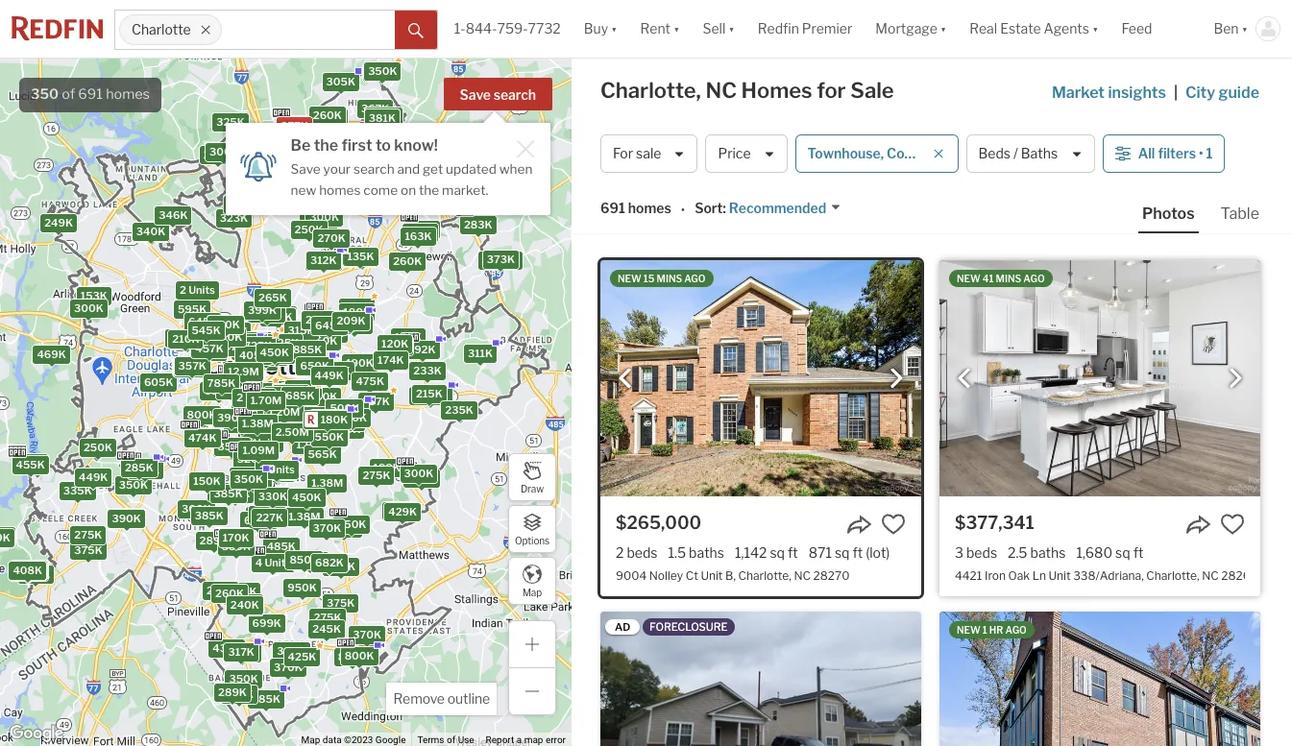 Task type: vqa. For each thing, say whether or not it's contained in the screenshot.
toggle search results table view tab
no



Task type: locate. For each thing, give the bounding box(es) containing it.
0 horizontal spatial 685k
[[246, 341, 275, 354]]

2 favorite button checkbox from the left
[[1220, 512, 1245, 537]]

825k
[[268, 399, 297, 413]]

homes inside save your search and get updated when new homes come on the market.
[[319, 182, 361, 198]]

map left data in the left of the page
[[301, 735, 320, 746]]

350k down 285k
[[118, 478, 147, 492]]

2 329k from the top
[[227, 197, 256, 211]]

market
[[1052, 84, 1105, 102]]

0 vertical spatial map
[[523, 587, 542, 598]]

charlotte, down rent
[[600, 78, 701, 103]]

190k up the 475k
[[346, 357, 373, 370]]

1 vertical spatial 381k
[[177, 361, 204, 374]]

249k
[[397, 175, 426, 188], [44, 217, 73, 230]]

350k down 762k
[[266, 334, 295, 348]]

450k
[[259, 346, 289, 360], [187, 431, 217, 445], [211, 485, 240, 498], [292, 491, 321, 505]]

0 horizontal spatial 392k
[[13, 564, 41, 577]]

price button
[[706, 135, 787, 173]]

0 horizontal spatial nc
[[706, 78, 737, 103]]

355k left the 885k
[[262, 347, 290, 361]]

41
[[983, 273, 994, 284]]

0 vertical spatial save
[[460, 86, 491, 103]]

0 vertical spatial 360k
[[136, 226, 166, 239]]

360k down 675k
[[217, 531, 247, 544]]

449k up 465k
[[314, 369, 343, 382]]

550k
[[218, 324, 247, 338], [308, 335, 337, 348], [314, 430, 343, 444], [314, 430, 344, 444]]

1 horizontal spatial 249k
[[397, 175, 426, 188]]

terms of use
[[417, 735, 474, 746]]

691 down for
[[600, 200, 625, 217]]

2 horizontal spatial sq
[[1116, 545, 1130, 561]]

367k up to at left top
[[361, 101, 389, 115]]

450k down 359k
[[211, 485, 240, 498]]

save inside button
[[460, 86, 491, 103]]

1 horizontal spatial mins
[[996, 273, 1022, 284]]

691 inside 691 homes •
[[600, 200, 625, 217]]

4 ▾ from the left
[[940, 21, 947, 37]]

165k up 174k
[[394, 330, 421, 344]]

28269
[[1221, 569, 1258, 583]]

▾ right ben
[[1242, 21, 1248, 37]]

sq right 1,142
[[770, 545, 785, 561]]

3 ▾ from the left
[[729, 21, 735, 37]]

units
[[491, 253, 518, 267], [188, 284, 214, 297], [244, 344, 271, 357], [249, 344, 275, 357], [257, 350, 284, 363], [421, 389, 448, 403], [245, 391, 271, 405], [269, 399, 296, 412], [253, 436, 279, 449], [268, 464, 294, 477], [264, 556, 291, 570]]

225k down 675k
[[218, 532, 246, 545]]

favorite button checkbox up 28269
[[1220, 512, 1245, 537]]

nc left 28270
[[794, 569, 811, 583]]

1 horizontal spatial 325k
[[276, 386, 305, 400]]

1 vertical spatial 367k
[[136, 225, 165, 239]]

1 sq from the left
[[770, 545, 785, 561]]

0 vertical spatial 3
[[235, 344, 242, 357]]

1 favorite button image from the left
[[881, 512, 906, 537]]

1 horizontal spatial 250k
[[294, 223, 323, 236]]

359k
[[217, 440, 246, 454]]

1 vertical spatial of
[[447, 735, 456, 746]]

save for save search
[[460, 86, 491, 103]]

457k
[[195, 342, 223, 356]]

6 ▾ from the left
[[1242, 21, 1248, 37]]

submit search image
[[408, 23, 423, 38]]

(lot)
[[866, 545, 890, 561]]

beds up 4421
[[966, 545, 997, 561]]

485k up 1.09m
[[252, 421, 281, 434]]

345k up 330k
[[262, 466, 291, 480]]

285k
[[124, 461, 153, 475]]

4421
[[955, 569, 982, 583]]

new left the hr
[[957, 624, 981, 636]]

know!
[[394, 136, 438, 155]]

▾ for mortgage ▾
[[940, 21, 947, 37]]

1 ft from the left
[[788, 545, 798, 561]]

0 vertical spatial 355k
[[262, 347, 290, 361]]

268k down 330k
[[252, 508, 281, 522]]

nc left homes
[[706, 78, 737, 103]]

250k right 299k
[[339, 318, 368, 331]]

499k up '820k' at the bottom left
[[229, 374, 258, 388]]

1 vertical spatial 190k
[[346, 357, 373, 370]]

524k
[[336, 404, 364, 417]]

2 ▾ from the left
[[673, 21, 680, 37]]

beds
[[979, 145, 1011, 162]]

770k up 799k
[[211, 318, 239, 331]]

0 vertical spatial 605k
[[263, 309, 292, 322]]

0 horizontal spatial baths
[[689, 545, 724, 561]]

• for 691 homes •
[[681, 201, 685, 218]]

1 baths from the left
[[689, 545, 724, 561]]

1 vertical spatial 392k
[[13, 564, 41, 577]]

new
[[291, 182, 316, 198]]

save up the new
[[291, 161, 321, 177]]

372k
[[290, 173, 318, 186]]

save down 844-
[[460, 86, 491, 103]]

375k down 335k
[[74, 543, 102, 557]]

0 vertical spatial 691
[[78, 86, 103, 103]]

342k
[[177, 359, 206, 372]]

new left 41
[[957, 273, 981, 284]]

447k
[[79, 471, 107, 484]]

885k
[[292, 343, 322, 356]]

315k up the 885k
[[287, 324, 314, 337]]

1 vertical spatial 268k
[[252, 508, 281, 522]]

baths up ct
[[689, 545, 724, 561]]

375k right the "305k"
[[366, 66, 395, 79]]

1 vertical spatial map
[[301, 735, 320, 746]]

1.38m right 227k
[[288, 510, 320, 523]]

275k down 950k
[[313, 611, 341, 625]]

beds for $265,000
[[627, 545, 658, 561]]

115k
[[349, 251, 374, 264]]

new 15 mins ago
[[618, 273, 706, 284]]

• inside 691 homes •
[[681, 201, 685, 218]]

0 horizontal spatial 1
[[983, 624, 987, 636]]

0 vertical spatial 289k
[[313, 111, 342, 124]]

1 horizontal spatial favorite button checkbox
[[1220, 512, 1245, 537]]

450k right 515k
[[259, 346, 289, 360]]

draw
[[521, 483, 544, 494]]

next button image
[[887, 369, 906, 388]]

162k
[[382, 339, 408, 353]]

the right on
[[419, 182, 439, 198]]

ad region
[[600, 612, 921, 746]]

2 beds from the left
[[966, 545, 997, 561]]

1 horizontal spatial 605k
[[263, 309, 292, 322]]

9004
[[616, 569, 647, 583]]

428k
[[15, 563, 43, 577]]

355k up 330k
[[238, 473, 267, 487]]

1 vertical spatial 485k
[[266, 540, 295, 554]]

0 vertical spatial 685k
[[246, 341, 275, 354]]

725k down the 12.9m
[[243, 386, 271, 399]]

5 ▾ from the left
[[1092, 21, 1099, 37]]

399k
[[247, 303, 276, 317], [263, 465, 292, 479]]

• right filters
[[1199, 145, 1203, 162]]

1 horizontal spatial 357k
[[178, 359, 206, 373]]

▾ right rent
[[673, 21, 680, 37]]

favorite button image for $377,341
[[1220, 512, 1245, 537]]

1 vertical spatial 409k
[[233, 470, 262, 483]]

new for $377,341
[[957, 273, 981, 284]]

0 horizontal spatial 375k
[[74, 543, 102, 557]]

for sale button
[[600, 135, 698, 173]]

0 vertical spatial 345k
[[217, 441, 246, 454]]

outline
[[447, 691, 490, 707]]

345k right 431k
[[217, 441, 246, 454]]

charlotte, right 338/adriana,
[[1146, 569, 1200, 583]]

1 horizontal spatial nc
[[794, 569, 811, 583]]

469k
[[36, 348, 66, 362]]

499k up 342k
[[194, 345, 223, 359]]

0 horizontal spatial 367k
[[136, 225, 165, 239]]

385k up 288k
[[237, 449, 266, 463]]

309k down 299k
[[314, 327, 343, 340]]

the inside save your search and get updated when new homes come on the market.
[[419, 182, 439, 198]]

530k up the 885k
[[314, 313, 343, 326]]

data
[[323, 735, 342, 746]]

0 vertical spatial 270k
[[315, 111, 343, 124]]

1 horizontal spatial 499k
[[229, 374, 258, 388]]

1 horizontal spatial 405k
[[369, 109, 398, 123]]

686k
[[295, 554, 325, 568], [296, 555, 325, 568]]

1 vertical spatial 605k
[[144, 376, 173, 389]]

nc left 28269
[[1202, 569, 1219, 583]]

2 favorite button image from the left
[[1220, 512, 1245, 537]]

unit left b,
[[701, 569, 723, 583]]

385k down 276k
[[112, 511, 141, 525]]

1 horizontal spatial 406k
[[385, 151, 414, 165]]

map inside button
[[523, 587, 542, 598]]

mins
[[657, 273, 682, 284], [996, 273, 1022, 284]]

15
[[644, 273, 655, 284]]

favorite button image
[[881, 512, 906, 537], [1220, 512, 1245, 537]]

1 horizontal spatial 3
[[955, 545, 964, 561]]

1 vertical spatial •
[[681, 201, 685, 218]]

0 horizontal spatial the
[[314, 136, 338, 155]]

favorite button image up the (lot)
[[881, 512, 906, 537]]

4 units
[[239, 344, 275, 357], [255, 556, 291, 570]]

▾ right mortgage
[[940, 21, 947, 37]]

1 horizontal spatial save
[[460, 86, 491, 103]]

©2023
[[344, 735, 373, 746]]

1 horizontal spatial the
[[419, 182, 439, 198]]

of right 350
[[62, 86, 75, 103]]

650k down 559k
[[331, 423, 360, 437]]

0 vertical spatial 499k
[[194, 345, 223, 359]]

ago right 15
[[684, 273, 706, 284]]

favorite button checkbox
[[881, 512, 906, 537], [1220, 512, 1245, 537]]

mins right 15
[[657, 273, 682, 284]]

0 horizontal spatial 325k
[[216, 116, 244, 129]]

1 mins from the left
[[657, 273, 682, 284]]

1 horizontal spatial unit
[[1049, 569, 1071, 583]]

1 vertical spatial 290k
[[224, 688, 253, 702]]

312k
[[310, 254, 336, 267]]

1 horizontal spatial map
[[523, 587, 542, 598]]

3 ft from the left
[[1133, 545, 1144, 561]]

270k
[[315, 111, 343, 124], [317, 231, 345, 245], [268, 394, 296, 408]]

420k
[[219, 441, 248, 454], [13, 564, 42, 578]]

2 vertical spatial 165k
[[323, 364, 350, 377]]

ago for $377,341
[[1024, 273, 1045, 284]]

1 vertical spatial 795k
[[284, 385, 312, 398]]

165k up 465k
[[323, 364, 350, 377]]

0 horizontal spatial favorite button image
[[881, 512, 906, 537]]

381k down 160k
[[177, 361, 204, 374]]

3 for 3 beds
[[955, 545, 964, 561]]

575k
[[316, 430, 344, 443]]

275k down 335k
[[74, 528, 102, 542]]

0 vertical spatial 245k
[[230, 597, 259, 610]]

charlotte, down 1,142 sq ft
[[738, 569, 791, 583]]

1 horizontal spatial ft
[[853, 545, 863, 561]]

346k
[[158, 208, 187, 222]]

favorite button image up 28269
[[1220, 512, 1245, 537]]

ago for $265,000
[[684, 273, 706, 284]]

▾ right the agents
[[1092, 21, 1099, 37]]

hr
[[989, 624, 1003, 636]]

baths up ln
[[1030, 545, 1066, 561]]

439k down 280k
[[212, 642, 241, 655]]

ft
[[788, 545, 798, 561], [853, 545, 863, 561], [1133, 545, 1144, 561]]

agents
[[1044, 21, 1089, 37]]

268k up 659k
[[251, 336, 280, 349]]

3 sq from the left
[[1116, 545, 1130, 561]]

699k up '820k' at the bottom left
[[225, 376, 254, 389]]

1 right filters
[[1206, 145, 1213, 162]]

283k
[[463, 218, 492, 231]]

0 vertical spatial 565k
[[241, 342, 270, 355]]

sq for $265,000
[[770, 545, 785, 561]]

450k right 330k
[[292, 491, 321, 505]]

325k
[[216, 116, 244, 129], [276, 386, 305, 400]]

385k down 317k
[[251, 693, 280, 706]]

323k
[[219, 211, 247, 225]]

1 horizontal spatial 565k
[[307, 447, 336, 461]]

360k left 425k
[[227, 647, 257, 660]]

335k
[[63, 484, 91, 498]]

save inside save your search and get updated when new homes come on the market.
[[291, 161, 321, 177]]

153k
[[80, 289, 107, 303]]

estate
[[1000, 21, 1041, 37]]

439k
[[248, 336, 277, 349], [212, 642, 241, 655]]

remove townhouse, condo image
[[932, 148, 944, 159]]

save search button
[[443, 78, 552, 110]]

use
[[458, 735, 474, 746]]

search down 759-
[[494, 86, 536, 103]]

for sale
[[613, 145, 661, 162]]

9004 nolley ct unit b, charlotte, nc 28270
[[616, 569, 850, 583]]

120k
[[381, 338, 408, 351]]

1.20m down 313k
[[264, 490, 296, 503]]

1 beds from the left
[[627, 545, 658, 561]]

449k left 285k
[[78, 471, 107, 484]]

real estate agents ▾ link
[[970, 0, 1099, 58]]

1 horizontal spatial •
[[1199, 145, 1203, 162]]

1 vertical spatial 357k
[[13, 565, 41, 578]]

1 ▾ from the left
[[611, 21, 617, 37]]

381k up to at left top
[[368, 111, 395, 124]]

0 horizontal spatial 290k
[[224, 688, 253, 702]]

180k up 575k
[[320, 413, 348, 426]]

map for map
[[523, 587, 542, 598]]

1 favorite button checkbox from the left
[[881, 512, 906, 537]]

1 vertical spatial 1.38m
[[311, 477, 343, 490]]

google image
[[5, 722, 68, 746]]

1 vertical spatial 240k
[[230, 599, 259, 612]]

0 vertical spatial 381k
[[368, 111, 395, 124]]

275k left your
[[295, 174, 323, 187]]

1 horizontal spatial beds
[[966, 545, 997, 561]]

0 vertical spatial 375k
[[366, 66, 395, 79]]

ben
[[1214, 21, 1239, 37]]

• inside button
[[1199, 145, 1203, 162]]

780k up 825k
[[271, 383, 300, 397]]

sq right 871
[[835, 545, 850, 561]]

0 horizontal spatial 245k
[[230, 597, 259, 610]]

700k
[[329, 521, 358, 535]]

1 horizontal spatial homes
[[319, 182, 361, 198]]

2 vertical spatial 442k
[[15, 563, 43, 577]]

315k left your
[[295, 172, 322, 185]]

google
[[376, 735, 406, 746]]

map for map data ©2023 google
[[301, 735, 320, 746]]

530k down "460k"
[[298, 410, 327, 423]]

350k up '254k'
[[234, 472, 263, 486]]

320k
[[227, 197, 256, 211], [332, 415, 361, 429], [237, 453, 265, 466], [407, 472, 436, 485], [257, 490, 286, 504]]

1 horizontal spatial sq
[[835, 545, 850, 561]]

250k up '312k'
[[294, 223, 323, 236]]

315k
[[295, 172, 322, 185], [287, 324, 314, 337], [263, 464, 290, 478]]

289k down '254k'
[[199, 535, 228, 548]]

315k up 330k
[[263, 464, 290, 478]]

3 inside the map region
[[235, 344, 242, 357]]

0 horizontal spatial 295k
[[21, 567, 50, 581]]

1.38m down '820k' at the bottom left
[[241, 417, 273, 430]]

photo of 4421 iron oak ln unit 338/adriana, charlotte, nc 28269 image
[[940, 260, 1260, 497]]

2.20m
[[268, 390, 301, 403]]

terms
[[417, 735, 444, 746]]

0 vertical spatial •
[[1199, 145, 1203, 162]]

ft left the (lot)
[[853, 545, 863, 561]]

the
[[314, 136, 338, 155], [419, 182, 439, 198]]

225k down 170k
[[206, 585, 234, 598]]

remove outline button
[[387, 683, 497, 716]]

ft up 338/adriana,
[[1133, 545, 1144, 561]]

230k
[[313, 412, 342, 426]]

1.38m
[[241, 417, 273, 430], [311, 477, 343, 490], [288, 510, 320, 523]]

all filters • 1 button
[[1103, 135, 1225, 173]]

|
[[1174, 84, 1178, 102]]

409k up '254k'
[[233, 470, 262, 483]]

0 vertical spatial 325k
[[216, 116, 244, 129]]

2 horizontal spatial nc
[[1202, 569, 1219, 583]]

photos button
[[1138, 204, 1217, 233]]

mins for $377,341
[[996, 273, 1022, 284]]

save for save your search and get updated when new homes come on the market.
[[291, 161, 321, 177]]

unit
[[701, 569, 723, 583], [1049, 569, 1071, 583]]

report a map error
[[486, 735, 566, 746]]

sort
[[695, 200, 723, 217]]

338/adriana,
[[1073, 569, 1144, 583]]

290k down 317k
[[224, 688, 253, 702]]

0 horizontal spatial charlotte,
[[600, 78, 701, 103]]

730k up '820k' at the bottom left
[[226, 375, 254, 388]]

1 vertical spatial 375k
[[74, 543, 102, 557]]

2 mins from the left
[[996, 273, 1022, 284]]

560k down 230k
[[314, 430, 344, 444]]

2 baths from the left
[[1030, 545, 1066, 561]]

350 of 691 homes
[[31, 86, 150, 103]]

2 686k from the top
[[296, 555, 325, 568]]

homes inside 691 homes •
[[628, 200, 671, 217]]

all filters • 1
[[1138, 145, 1213, 162]]

None search field
[[222, 11, 394, 49]]

error
[[546, 735, 566, 746]]

table
[[1221, 205, 1260, 223]]

1 vertical spatial 780k
[[271, 383, 300, 397]]

770k up 682k
[[329, 521, 357, 535]]

559k
[[336, 404, 365, 418]]

3 up the 12.9m
[[235, 344, 242, 357]]

previous button image
[[955, 369, 974, 388]]

245k up 317k
[[230, 597, 259, 610]]

1 vertical spatial 360k
[[217, 531, 247, 544]]

of for 350
[[62, 86, 75, 103]]

0 horizontal spatial 4
[[239, 344, 247, 357]]

baths for $377,341
[[1030, 545, 1066, 561]]



Task type: describe. For each thing, give the bounding box(es) containing it.
townhouse,
[[808, 145, 884, 162]]

426k
[[369, 175, 397, 189]]

recommended button
[[726, 199, 842, 218]]

279k
[[397, 174, 425, 188]]

350k up 682k
[[337, 518, 366, 532]]

0 horizontal spatial 449k
[[78, 471, 107, 484]]

1 horizontal spatial 392k
[[370, 171, 399, 184]]

526k
[[336, 404, 365, 417]]

462k
[[311, 313, 340, 327]]

0 horizontal spatial 645k
[[188, 316, 217, 329]]

1-844-759-7732
[[454, 21, 561, 37]]

491k
[[338, 411, 365, 425]]

next button image
[[1226, 369, 1245, 388]]

0 vertical spatial 315k
[[295, 172, 322, 185]]

0 horizontal spatial 250k
[[83, 441, 112, 455]]

350k down 317k
[[229, 673, 258, 686]]

0 horizontal spatial 439k
[[212, 642, 241, 655]]

favorite button checkbox for $265,000
[[881, 512, 906, 537]]

385k left 330k
[[213, 487, 242, 501]]

0 vertical spatial 409k
[[280, 118, 309, 132]]

1 horizontal spatial 345k
[[262, 466, 291, 480]]

0 vertical spatial 449k
[[314, 369, 343, 382]]

1 vertical spatial 1.20m
[[264, 490, 296, 503]]

0 vertical spatial 1.20m
[[268, 406, 300, 419]]

2 vertical spatial 375k
[[326, 596, 354, 610]]

0 vertical spatial 442k
[[369, 176, 397, 189]]

5
[[482, 253, 489, 267]]

170k
[[222, 532, 249, 545]]

0 vertical spatial 309k
[[314, 327, 343, 340]]

0 horizontal spatial 565k
[[241, 342, 270, 355]]

0 vertical spatial 730k
[[211, 318, 239, 331]]

1 329k from the top
[[227, 197, 256, 210]]

search inside button
[[494, 86, 536, 103]]

350k down 675k
[[221, 539, 250, 553]]

275k up 429k
[[362, 469, 390, 482]]

:
[[723, 200, 726, 217]]

1 vertical spatial 165k
[[394, 330, 421, 344]]

0 horizontal spatial 405k
[[239, 349, 268, 362]]

map region
[[0, 0, 726, 746]]

600k
[[245, 341, 275, 354]]

437k
[[219, 384, 247, 397]]

650k up 630k
[[204, 384, 233, 398]]

mortgage ▾ button
[[864, 0, 958, 58]]

townhouse, condo
[[808, 145, 929, 162]]

0 horizontal spatial 406k
[[14, 565, 43, 579]]

2 vertical spatial 315k
[[263, 464, 290, 478]]

385k down 150k
[[194, 509, 223, 523]]

• for all filters • 1
[[1199, 145, 1203, 162]]

2 horizontal spatial charlotte,
[[1146, 569, 1200, 583]]

1 vertical spatial 530k
[[242, 339, 271, 352]]

1 vertical spatial 270k
[[317, 231, 345, 245]]

583k
[[263, 309, 292, 322]]

1 686k from the top
[[295, 554, 325, 568]]

1,142
[[735, 545, 767, 561]]

1 inside button
[[1206, 145, 1213, 162]]

150k
[[193, 475, 220, 488]]

429k
[[388, 505, 416, 519]]

charlotte
[[132, 21, 191, 38]]

ft for $377,341
[[1133, 545, 1144, 561]]

0 horizontal spatial 605k
[[144, 376, 173, 389]]

on
[[401, 182, 416, 198]]

163k
[[404, 230, 431, 244]]

1 horizontal spatial 442k
[[79, 470, 107, 484]]

545k
[[191, 324, 220, 337]]

▾ for ben ▾
[[1242, 21, 1248, 37]]

updated
[[446, 161, 497, 177]]

sale
[[850, 78, 894, 103]]

▾ for rent ▾
[[673, 21, 680, 37]]

1 vertical spatial 355k
[[238, 473, 267, 487]]

1 vertical spatial 699k
[[252, 617, 281, 630]]

1 vertical spatial 399k
[[263, 465, 292, 479]]

1 vertical spatial 225k
[[206, 585, 234, 598]]

remove charlotte image
[[200, 24, 212, 36]]

675k
[[244, 514, 272, 528]]

350k right the "305k"
[[368, 65, 397, 78]]

0 vertical spatial 770k
[[211, 318, 239, 331]]

0 vertical spatial 699k
[[225, 376, 254, 389]]

174k
[[377, 353, 404, 367]]

1.5
[[668, 545, 686, 561]]

get
[[423, 161, 443, 177]]

be the first to know!
[[291, 136, 438, 155]]

draw button
[[508, 453, 556, 502]]

0 vertical spatial 405k
[[369, 109, 398, 123]]

redfin premier button
[[746, 0, 864, 58]]

515k
[[230, 340, 257, 353]]

$377,341
[[955, 513, 1034, 533]]

215k
[[416, 387, 442, 401]]

2 horizontal spatial 375k
[[366, 66, 395, 79]]

rent
[[640, 21, 671, 37]]

1 horizontal spatial 290k
[[307, 435, 336, 449]]

a
[[517, 735, 522, 746]]

275k down the "311k"
[[445, 404, 473, 418]]

0 vertical spatial 190k
[[343, 300, 370, 314]]

1 vertical spatial 295k
[[21, 567, 50, 581]]

2 vertical spatial 360k
[[227, 647, 257, 660]]

3 for 3 units
[[235, 344, 242, 357]]

0 vertical spatial 485k
[[252, 421, 281, 434]]

2 unit from the left
[[1049, 569, 1071, 583]]

209k
[[336, 314, 365, 328]]

691 homes •
[[600, 200, 685, 218]]

305k
[[326, 75, 355, 88]]

0 vertical spatial 180k
[[343, 306, 370, 319]]

ft for $265,000
[[788, 545, 798, 561]]

254k
[[221, 487, 250, 500]]

650k up 950k
[[296, 555, 325, 568]]

1 vertical spatial 315k
[[287, 324, 314, 337]]

buy
[[584, 21, 608, 37]]

0 vertical spatial 795k
[[264, 310, 292, 324]]

photo of 2553 vail ave, charlotte, nc 28207 image
[[940, 612, 1260, 746]]

previous button image
[[616, 369, 635, 388]]

1 unit from the left
[[701, 569, 723, 583]]

of for terms
[[447, 735, 456, 746]]

1 vertical spatial 565k
[[307, 447, 336, 461]]

0 vertical spatial 780k
[[211, 318, 240, 331]]

0 vertical spatial 1.38m
[[241, 417, 273, 430]]

2 ft from the left
[[853, 545, 863, 561]]

mins for $265,000
[[657, 273, 682, 284]]

0 horizontal spatial 499k
[[194, 345, 223, 359]]

630k
[[190, 410, 219, 424]]

photo of 9004 nolley ct unit b, charlotte, nc 28270 image
[[600, 260, 921, 497]]

135k
[[347, 250, 374, 263]]

1 vertical spatial 309k
[[262, 464, 292, 478]]

1 vertical spatial 4 units
[[255, 556, 291, 570]]

1 horizontal spatial charlotte,
[[738, 569, 791, 583]]

come
[[363, 182, 398, 198]]

premier
[[802, 21, 853, 37]]

beds / baths
[[979, 145, 1058, 162]]

0 horizontal spatial 560k
[[227, 417, 257, 431]]

455k
[[15, 458, 44, 472]]

1 vertical spatial 289k
[[199, 535, 228, 548]]

new 1 hr ago
[[957, 624, 1027, 636]]

sq for $377,341
[[1116, 545, 1130, 561]]

favorite button image for $265,000
[[881, 512, 906, 537]]

▾ for buy ▾
[[611, 21, 617, 37]]

sell ▾ button
[[691, 0, 746, 58]]

0 vertical spatial 240k
[[250, 335, 279, 348]]

1 vertical spatial 249k
[[44, 217, 73, 230]]

price
[[718, 145, 751, 162]]

2 321k from the top
[[228, 197, 255, 211]]

1 vertical spatial 4
[[255, 556, 262, 570]]

0 vertical spatial 399k
[[247, 303, 276, 317]]

725k up 659k
[[244, 339, 272, 353]]

0 vertical spatial 4 units
[[239, 344, 275, 357]]

1 vertical spatial 730k
[[226, 375, 254, 388]]

192k
[[409, 343, 435, 357]]

guide
[[1219, 84, 1260, 102]]

for
[[817, 78, 846, 103]]

573k
[[264, 309, 292, 322]]

0 vertical spatial 367k
[[361, 101, 389, 115]]

1 321k from the top
[[228, 197, 255, 210]]

2 horizontal spatial 250k
[[339, 318, 368, 331]]

1 horizontal spatial 645k
[[315, 319, 344, 333]]

584k
[[263, 309, 292, 322]]

b,
[[725, 569, 736, 583]]

market insights | city guide
[[1052, 84, 1260, 102]]

ago right the hr
[[1005, 624, 1027, 636]]

1 horizontal spatial 560k
[[314, 430, 344, 444]]

1 horizontal spatial 245k
[[312, 622, 341, 636]]

871 sq ft (lot)
[[809, 545, 890, 561]]

2 vertical spatial 530k
[[298, 410, 327, 423]]

3 units
[[235, 344, 271, 357]]

413k
[[369, 112, 396, 125]]

baths for $265,000
[[689, 545, 724, 561]]

1 horizontal spatial 420k
[[219, 441, 248, 454]]

favorite button checkbox for $377,341
[[1220, 512, 1245, 537]]

0 horizontal spatial 345k
[[217, 441, 246, 454]]

1 horizontal spatial 295k
[[203, 148, 231, 161]]

450k down 717k
[[187, 431, 217, 445]]

recommended
[[729, 200, 826, 217]]

real
[[970, 21, 997, 37]]

1 horizontal spatial 381k
[[368, 111, 395, 124]]

0 vertical spatial 225k
[[218, 532, 246, 545]]

650k down 729k
[[300, 359, 329, 373]]

0 vertical spatial 439k
[[248, 336, 277, 349]]

725k down 762k
[[270, 337, 298, 350]]

759-
[[497, 21, 528, 37]]

▾ for sell ▾
[[729, 21, 735, 37]]

sell ▾
[[703, 21, 735, 37]]

2 sq from the left
[[835, 545, 850, 561]]

first
[[342, 136, 372, 155]]

map button
[[508, 557, 556, 605]]

725k up "3 units"
[[219, 328, 247, 342]]

145k
[[173, 333, 200, 346]]

0 vertical spatial 530k
[[314, 313, 343, 326]]

0 horizontal spatial 409k
[[233, 470, 262, 483]]

1 vertical spatial 420k
[[13, 564, 42, 578]]

$265,000
[[616, 513, 702, 533]]

mortgage ▾ button
[[876, 0, 947, 58]]

350
[[31, 86, 59, 103]]

579k
[[264, 309, 292, 322]]

photos
[[1142, 205, 1195, 223]]

insights
[[1108, 84, 1166, 102]]

search inside save your search and get updated when new homes come on the market.
[[353, 161, 395, 177]]

▾ inside "link"
[[1092, 21, 1099, 37]]

be the first to know! dialog
[[225, 111, 550, 215]]

0 vertical spatial 165k
[[406, 226, 434, 239]]

condo
[[887, 145, 929, 162]]

377k
[[280, 119, 308, 132]]

465k
[[308, 390, 337, 403]]

205k
[[336, 314, 365, 328]]

beds for $377,341
[[966, 545, 997, 561]]

1.40m
[[242, 345, 274, 359]]

475k
[[355, 375, 384, 388]]

750k
[[329, 521, 357, 535]]

2 vertical spatial 1.38m
[[288, 510, 320, 523]]

new for $265,000
[[618, 273, 642, 284]]



